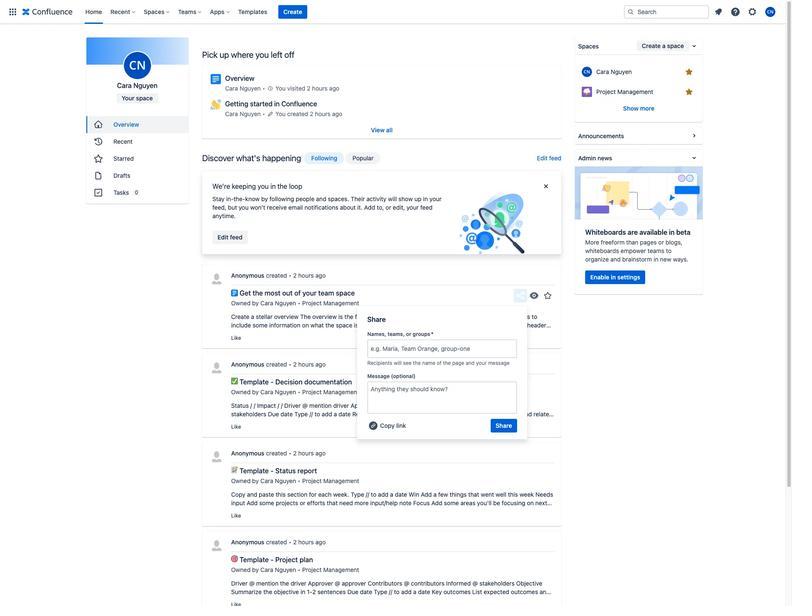 Task type: locate. For each thing, give the bounding box(es) containing it.
1 vertical spatial driver
[[231, 581, 248, 588]]

@ up problem on the bottom of page
[[404, 581, 410, 588]]

like left the con
[[231, 424, 241, 431]]

2 vertical spatial like
[[231, 513, 241, 520]]

created for driver @ mention the driver approver @ approver contributors @ contributors informed @ stakeholders objective summarize the objective in 1-2 sentences due date type // to add a date key outcomes list expected outcomes and success metrics status / /  problem statement describe the problem and its impact. include the hypothesis that's driving your w
[[266, 539, 287, 546]]

1 vertical spatial status
[[276, 468, 296, 475]]

and down one
[[466, 360, 475, 367]]

management down documentation
[[323, 389, 359, 396]]

1 horizontal spatial mention
[[310, 402, 332, 410]]

4 2 hours ago button from the top
[[293, 539, 326, 547]]

1 2 hours ago button from the top
[[293, 272, 326, 280]]

0 horizontal spatial page
[[368, 313, 381, 321]]

nguyen up 'project management'
[[611, 68, 632, 75]]

get the most out of your team space
[[240, 290, 355, 297]]

overview inside "group"
[[114, 121, 139, 128]]

0 horizontal spatial links
[[430, 411, 442, 418]]

:white_check_mark: image
[[231, 378, 238, 385], [231, 378, 238, 385]]

stakeholders
[[231, 411, 266, 418], [480, 581, 515, 588]]

2 hours ago button up the report
[[293, 450, 326, 458]]

created up decision
[[266, 361, 287, 368]]

approver inside status / / impact / / driver @ mention driver approver @ approver contributors @ contributors informed @ stakeholders due date type // to add a date resources type /link to add links to relevant research, pages, and related decisions  relevant data add any data or feedback the team should consider when making this decision.  background provide con
[[385, 402, 409, 410]]

to inside driver @ mention the driver approver @ approver contributors @ contributors informed @ stakeholders objective summarize the objective in 1-2 sentences due date type // to add a date key outcomes list expected outcomes and success metrics status / /  problem statement describe the problem and its impact. include the hypothesis that's driving your w
[[394, 589, 400, 596]]

0 vertical spatial contributors
[[454, 402, 488, 410]]

0 vertical spatial create
[[284, 8, 302, 15]]

links inside copy and paste this section for each week. type // to add a date win add a few things that went well this week needs input add some projects or efforts that need more input/help note focus add some areas you'll be focusing on next week \n focus \n notes enter any other thoughts or feelings about this past week important links add any key links tha
[[535, 509, 547, 516]]

any inside status / / impact / / driver @ mention driver approver @ approver contributors @ contributors informed @ stakeholders due date type // to add a date resources type /link to add links to relevant research, pages, and related decisions  relevant data add any data or feedback the team should consider when making this decision.  background provide con
[[312, 420, 322, 427]]

won't
[[250, 204, 265, 211]]

0 vertical spatial driver
[[333, 402, 349, 410]]

status up 'decisions'
[[231, 402, 249, 410]]

2 horizontal spatial what
[[479, 330, 492, 338]]

driver inside status / / impact / / driver @ mention driver approver @ approver contributors @ contributors informed @ stakeholders due date type // to add a date resources type /link to add links to relevant research, pages, and related decisions  relevant data add any data or feedback the team should consider when making this decision.  background provide con
[[284, 402, 301, 410]]

2 vertical spatial create
[[231, 313, 250, 321]]

0 horizontal spatial more
[[355, 500, 369, 507]]

hours down confluence at the left top of the page
[[315, 110, 331, 118]]

owned for template - status report
[[231, 478, 251, 485]]

2 hours ago button for status / / impact / / driver @ mention driver approver @ approver contributors @ contributors informed @ stakeholders due date type // to add a date resources type /link to add links to relevant research, pages, and related decisions  relevant data add any data or feedback the team should consider when making this decision.  background provide con
[[293, 361, 326, 369]]

will for activity
[[388, 195, 397, 203]]

3 owned from the top
[[231, 478, 251, 485]]

recent inside popup button
[[111, 8, 130, 15]]

hours for create a stellar overview the overview is the first page visitors will see when they visit your space, so it helps to include some information on what the space is about and what your team is working on. overview.svg add a header image. this gives your overview visual appeal and makes it welcoming for visitors. explain what the space is for. start
[[298, 272, 314, 279]]

0 horizontal spatial of
[[295, 290, 301, 297]]

0 horizontal spatial focus
[[254, 509, 271, 516]]

owned up 'summarize'
[[231, 567, 251, 574]]

and up makes
[[378, 322, 388, 329]]

freeform
[[601, 239, 625, 246]]

what up visual
[[311, 322, 324, 329]]

copy for copy link
[[380, 422, 395, 430]]

/link
[[398, 411, 409, 418]]

when left they
[[426, 313, 441, 321]]

anonymous down image.
[[231, 361, 265, 368]]

1 vertical spatial team
[[418, 322, 432, 329]]

project management link for template - project plan
[[302, 566, 359, 575]]

2 like from the top
[[231, 424, 241, 431]]

the-
[[234, 195, 245, 203]]

or left feelings
[[367, 509, 372, 516]]

0 horizontal spatial share
[[368, 316, 386, 324]]

4 anonymous from the top
[[231, 539, 265, 546]]

relevant
[[451, 411, 473, 418]]

some inside the 'create a stellar overview the overview is the first page visitors will see when they visit your space, so it helps to include some information on what the space is about and what your team is working on. overview.svg add a header image. this gives your overview visual appeal and makes it welcoming for visitors. explain what the space is for. start like'
[[253, 322, 268, 329]]

each
[[318, 491, 332, 499]]

1 horizontal spatial more
[[641, 105, 655, 112]]

week right past
[[440, 509, 454, 516]]

2 template from the top
[[240, 468, 269, 475]]

anonymous image
[[210, 273, 224, 286], [210, 362, 224, 375], [210, 540, 224, 553]]

hours for status / / impact / / driver @ mention driver approver @ approver contributors @ contributors informed @ stakeholders due date type // to add a date resources type /link to add links to relevant research, pages, and related decisions  relevant data add any data or feedback the team should consider when making this decision.  background provide con
[[298, 361, 314, 368]]

following
[[270, 195, 294, 203]]

1 horizontal spatial page
[[453, 360, 465, 367]]

2 cara nguyen • from the top
[[225, 110, 265, 118]]

owned by cara nguyen • project management for out
[[231, 300, 359, 307]]

2 you from the top
[[276, 110, 286, 118]]

like for copy and paste this section for each week. type // to add a date win add a few things that went well this week needs input add some projects or efforts that need more input/help note focus add some areas you'll be focusing on next week \n focus \n notes enter any other thoughts or feelings about this past week important links add any key links tha
[[231, 513, 241, 520]]

0 vertical spatial up
[[220, 50, 229, 60]]

project management link for template - status report
[[302, 477, 359, 486]]

1 horizontal spatial links
[[535, 509, 547, 516]]

1 vertical spatial you
[[258, 183, 269, 190]]

driver up "objective"
[[291, 581, 307, 588]]

cara down getting
[[225, 110, 238, 118]]

1 like from the top
[[231, 335, 241, 342]]

starred
[[114, 155, 134, 162]]

mention inside driver @ mention the driver approver @ approver contributors @ contributors informed @ stakeholders objective summarize the objective in 1-2 sentences due date type // to add a date key outcomes list expected outcomes and success metrics status / /  problem statement describe the problem and its impact. include the hypothesis that's driving your w
[[256, 581, 279, 588]]

2 anonymous image from the top
[[210, 362, 224, 375]]

1 vertical spatial will
[[404, 313, 413, 321]]

0 vertical spatial like
[[231, 335, 241, 342]]

1 horizontal spatial edit feed
[[537, 155, 562, 162]]

add
[[322, 411, 332, 418], [418, 411, 428, 418], [378, 491, 389, 499], [401, 589, 412, 596]]

0 vertical spatial edit feed
[[537, 155, 562, 162]]

and inside stay in-the-know by following people and spaces. their activity will show up in your feed, but you won't receive email notifications about it. add to, or edit, your feed anytime.
[[316, 195, 327, 203]]

1 horizontal spatial //
[[366, 491, 370, 499]]

driver inside driver @ mention the driver approver @ approver contributors @ contributors informed @ stakeholders objective summarize the objective in 1-2 sentences due date type // to add a date key outcomes list expected outcomes and success metrics status / /  problem statement describe the problem and its impact. include the hypothesis that's driving your w
[[291, 581, 307, 588]]

or left feedback
[[337, 420, 343, 427]]

more up "thoughts"
[[355, 500, 369, 507]]

banner
[[0, 0, 786, 24]]

0 vertical spatial cara nguyen
[[597, 68, 632, 75]]

apps
[[210, 8, 225, 15]]

2 owned from the top
[[231, 389, 251, 396]]

in left 1-
[[301, 589, 306, 596]]

// inside driver @ mention the driver approver @ approver contributors @ contributors informed @ stakeholders objective summarize the objective in 1-2 sentences due date type // to add a date key outcomes list expected outcomes and success metrics status / /  problem statement describe the problem and its impact. include the hypothesis that's driving your w
[[389, 589, 393, 596]]

or inside whiteboards are available in beta more freeform than pages or blogs, whiteboards empower teams to organize and brainstorm in new ways.
[[659, 239, 664, 246]]

notification icon image
[[714, 7, 724, 17]]

project for template - project plan
[[302, 567, 322, 574]]

you down getting started in confluence at the left top
[[276, 110, 286, 118]]

by up won't
[[261, 195, 268, 203]]

the inside status / / impact / / driver @ mention driver approver @ approver contributors @ contributors informed @ stakeholders due date type // to add a date resources type /link to add links to relevant research, pages, and related decisions  relevant data add any data or feedback the team should consider when making this decision.  background provide con
[[372, 420, 380, 427]]

• up decision
[[289, 361, 292, 368]]

2 vertical spatial about
[[397, 509, 413, 516]]

0 horizontal spatial spaces
[[144, 8, 165, 15]]

share down pages,
[[496, 422, 512, 430]]

beta
[[677, 229, 691, 236]]

edit up close message box icon
[[537, 155, 548, 162]]

0 horizontal spatial stakeholders
[[231, 411, 266, 418]]

in down teams
[[654, 256, 659, 263]]

information
[[269, 322, 301, 329]]

2 anonymous created • 2 hours ago from the top
[[231, 361, 326, 368]]

contributors
[[454, 402, 488, 410], [411, 581, 445, 588]]

3 anonymous image from the top
[[210, 540, 224, 553]]

add inside stay in-the-know by following people and spaces. their activity will show up in your feed, but you won't receive email notifications about it. add to, or edit, your feed anytime.
[[364, 204, 375, 211]]

it right so
[[511, 313, 514, 321]]

0 horizontal spatial approver
[[342, 581, 366, 588]]

create a space
[[642, 42, 684, 49]]

by for project
[[252, 567, 259, 574]]

is
[[339, 313, 343, 321], [354, 322, 359, 329], [434, 322, 438, 329], [522, 330, 527, 338]]

status
[[231, 402, 249, 410], [276, 468, 296, 475], [277, 598, 295, 605]]

0 horizontal spatial week
[[231, 509, 246, 516]]

group
[[86, 114, 195, 204]]

owned by cara nguyen • project management for report
[[231, 478, 359, 485]]

cara nguyen • for getting started in confluence
[[225, 110, 265, 118]]

anonymous created • 2 hours ago for status / / impact / / driver @ mention driver approver @ approver contributors @ contributors informed @ stakeholders due date type // to add a date resources type /link to add links to relevant research, pages, and related decisions  relevant data add any data or feedback the team should consider when making this decision.  background provide con
[[231, 361, 326, 368]]

add down the template - decision documentation link
[[299, 420, 310, 427]]

1 anonymous from the top
[[231, 272, 265, 279]]

or right the teams,
[[406, 331, 412, 338]]

1 horizontal spatial team
[[382, 420, 396, 427]]

stakeholders inside status / / impact / / driver @ mention driver approver @ approver contributors @ contributors informed @ stakeholders due date type // to add a date resources type /link to add links to relevant research, pages, and related decisions  relevant data add any data or feedback the team should consider when making this decision.  background provide con
[[231, 411, 266, 418]]

approver up statement
[[342, 581, 366, 588]]

template right :pencil: icon
[[240, 468, 269, 475]]

0 horizontal spatial overview
[[114, 121, 139, 128]]

0 horizontal spatial team
[[318, 290, 334, 297]]

you left 'visited'
[[276, 85, 286, 92]]

2 vertical spatial //
[[389, 589, 393, 596]]

1 vertical spatial edit feed
[[218, 234, 243, 241]]

owned for template - project plan
[[231, 567, 251, 574]]

on up "key"
[[527, 500, 534, 507]]

1 vertical spatial about
[[360, 322, 376, 329]]

star image
[[543, 291, 553, 301]]

edit feed inside button
[[218, 234, 243, 241]]

loop
[[289, 183, 302, 190]]

on inside copy and paste this section for each week. type // to add a date win add a few things that went well this week needs input add some projects or efforts that need more input/help note focus add some areas you'll be focusing on next week \n focus \n notes enter any other thoughts or feelings about this past week important links add any key links tha
[[527, 500, 534, 507]]

driving
[[231, 606, 250, 607]]

plan
[[300, 557, 313, 564]]

will inside the 'create a stellar overview the overview is the first page visitors will see when they visit your space, so it helps to include some information on what the space is about and what your team is working on. overview.svg add a header image. this gives your overview visual appeal and makes it welcoming for visitors. explain what the space is for. start like'
[[404, 313, 413, 321]]

feed down the anytime.
[[230, 234, 243, 241]]

by for most
[[252, 300, 259, 307]]

template - decision documentation
[[240, 379, 352, 386]]

project management link up the at left
[[302, 299, 359, 308]]

0 horizontal spatial when
[[426, 313, 441, 321]]

cara nguyen • for overview
[[225, 85, 265, 92]]

add inside copy and paste this section for each week. type // to add a date win add a few things that went well this week needs input add some projects or efforts that need more input/help note focus add some areas you'll be focusing on next week \n focus \n notes enter any other thoughts or feelings about this past week important links add any key links tha
[[378, 491, 389, 499]]

2 data from the left
[[323, 420, 336, 427]]

3 anonymous created • 2 hours ago from the top
[[231, 450, 326, 457]]

// inside status / / impact / / driver @ mention driver approver @ approver contributors @ contributors informed @ stakeholders due date type // to add a date resources type /link to add links to relevant research, pages, and related decisions  relevant data add any data or feedback the team should consider when making this decision.  background provide con
[[310, 411, 313, 418]]

2 vertical spatial status
[[277, 598, 295, 605]]

about inside stay in-the-know by following people and spaces. their activity will show up in your feed, but you won't receive email notifications about it. add to, or edit, your feed anytime.
[[340, 204, 356, 211]]

feed for top edit feed button
[[550, 155, 562, 162]]

one
[[460, 345, 470, 353]]

anonymous
[[231, 272, 265, 279], [231, 361, 265, 368], [231, 450, 265, 457], [231, 539, 265, 546]]

1 horizontal spatial copy
[[380, 422, 395, 430]]

3 template from the top
[[240, 557, 269, 564]]

1 horizontal spatial what
[[390, 322, 403, 329]]

needs
[[536, 491, 554, 499]]

cara nguyen link
[[111, 51, 165, 90], [579, 62, 700, 82], [225, 84, 261, 93], [225, 110, 261, 118], [261, 299, 296, 308], [261, 388, 296, 397], [261, 477, 296, 486], [261, 566, 296, 575]]

2 \n from the left
[[272, 509, 277, 516]]

3 owned by cara nguyen • project management from the top
[[231, 478, 359, 485]]

team right out
[[318, 290, 334, 297]]

spaces inside dropdown button
[[579, 42, 599, 50]]

status down "objective"
[[277, 598, 295, 605]]

will inside stay in-the-know by following people and spaces. their activity will show up in your feed, but you won't receive email notifications about it. add to, or edit, your feed anytime.
[[388, 195, 397, 203]]

3 like from the top
[[231, 513, 241, 520]]

2 anonymous from the top
[[231, 361, 265, 368]]

drafts
[[114, 172, 131, 179]]

to up input/help
[[371, 491, 377, 499]]

like down input
[[231, 513, 241, 520]]

hours up get the most out of your team space link
[[298, 272, 314, 279]]

ago for status / / impact / / driver @ mention driver approver @ approver contributors @ contributors informed @ stakeholders due date type // to add a date resources type /link to add links to relevant research, pages, and related decisions  relevant data add any data or feedback the team should consider when making this decision.  background provide con
[[316, 361, 326, 368]]

1 vertical spatial feed
[[421, 204, 433, 211]]

0 vertical spatial approver
[[385, 402, 409, 410]]

0 vertical spatial mention
[[310, 402, 332, 410]]

2 up 'template - status report' link
[[293, 450, 297, 457]]

page inside the 'create a stellar overview the overview is the first page visitors will see when they visit your space, so it helps to include some information on what the space is about and what your team is working on. overview.svg add a header image. this gives your overview visual appeal and makes it welcoming for visitors. explain what the space is for. start like'
[[368, 313, 381, 321]]

than
[[627, 239, 639, 246]]

edit feed button
[[537, 154, 562, 163], [213, 231, 248, 244]]

:dart: image
[[231, 556, 238, 563], [231, 556, 238, 563]]

owned by cara nguyen • project management down plan
[[231, 567, 359, 574]]

a left resources
[[334, 411, 337, 418]]

or up enter on the bottom left of page
[[300, 500, 306, 507]]

like button down include
[[231, 335, 241, 342]]

like for status / / impact / / driver @ mention driver approver @ approver contributors @ contributors informed @ stakeholders due date type // to add a date resources type /link to add links to relevant research, pages, and related decisions  relevant data add any data or feedback the team should consider when making this decision.  background provide con
[[231, 424, 241, 431]]

the left problem on the bottom of page
[[386, 598, 394, 605]]

group containing overview
[[86, 114, 195, 204]]

1 vertical spatial links
[[535, 509, 547, 516]]

that
[[469, 491, 480, 499], [327, 500, 338, 507]]

2 owned by cara nguyen • project management from the top
[[231, 389, 359, 396]]

0 horizontal spatial cara nguyen
[[117, 82, 158, 89]]

2 inside driver @ mention the driver approver @ approver contributors @ contributors informed @ stakeholders objective summarize the objective in 1-2 sentences due date type // to add a date key outcomes list expected outcomes and success metrics status / /  problem statement describe the problem and its impact. include the hypothesis that's driving your w
[[313, 589, 316, 596]]

this left past
[[414, 509, 424, 516]]

team
[[401, 345, 416, 353]]

their
[[351, 195, 365, 203]]

@ up "sentences"
[[335, 581, 340, 588]]

the inside get the most out of your team space link
[[253, 290, 263, 297]]

create up include
[[231, 313, 250, 321]]

about inside copy and paste this section for each week. type // to add a date win add a few things that went well this week needs input add some projects or efforts that need more input/help note focus add some areas you'll be focusing on next week \n focus \n notes enter any other thoughts or feelings about this past week important links add any key links tha
[[397, 509, 413, 516]]

project management link up "sentences"
[[302, 566, 359, 575]]

2 vertical spatial anonymous image
[[210, 540, 224, 553]]

news
[[598, 154, 613, 162]]

contributors inside status / / impact / / driver @ mention driver approver @ approver contributors @ contributors informed @ stakeholders due date type // to add a date resources type /link to add links to relevant research, pages, and related decisions  relevant data add any data or feedback the team should consider when making this decision.  background provide con
[[411, 402, 445, 410]]

1 owned by cara nguyen • project management from the top
[[231, 300, 359, 307]]

some down "paste"
[[259, 500, 274, 507]]

1 horizontal spatial driver
[[284, 402, 301, 410]]

1 - from the top
[[271, 379, 274, 386]]

cara nguyen •
[[225, 85, 265, 92], [225, 110, 265, 118]]

page
[[368, 313, 381, 321], [453, 360, 465, 367]]

by for decision
[[252, 389, 259, 396]]

section
[[287, 491, 308, 499]]

1 anonymous created • 2 hours ago from the top
[[231, 272, 326, 279]]

1 template from the top
[[240, 379, 269, 386]]

owned down get
[[231, 300, 251, 307]]

copy inside popup button
[[380, 422, 395, 430]]

cara nguyen up 'project management'
[[597, 68, 632, 75]]

this down research,
[[481, 420, 491, 427]]

1 cara nguyen • from the top
[[225, 85, 265, 92]]

1 vertical spatial edit feed button
[[213, 231, 248, 244]]

management up "sentences"
[[323, 567, 359, 574]]

created for create a stellar overview the overview is the first page visitors will see when they visit your space, so it helps to include some information on what the space is about and what your team is working on. overview.svg add a header image. this gives your overview visual appeal and makes it welcoming for visitors. explain what the space is for. start
[[266, 272, 287, 279]]

overview up recent link
[[114, 121, 139, 128]]

0 horizontal spatial feed
[[230, 234, 243, 241]]

cara nguyen
[[597, 68, 632, 75], [117, 82, 158, 89]]

a inside status / / impact / / driver @ mention driver approver @ approver contributors @ contributors informed @ stakeholders due date type // to add a date resources type /link to add links to relevant research, pages, and related decisions  relevant data add any data or feedback the team should consider when making this decision.  background provide con
[[334, 411, 337, 418]]

keeping
[[232, 183, 256, 190]]

1 \n from the left
[[247, 509, 252, 516]]

and left makes
[[358, 330, 368, 338]]

on inside the 'create a stellar overview the overview is the first page visitors will see when they visit your space, so it helps to include some information on what the space is about and what your team is working on. overview.svg add a header image. this gives your overview visual appeal and makes it welcoming for visitors. explain what the space is for. start like'
[[302, 322, 309, 329]]

nguyen down started
[[240, 110, 261, 118]]

management
[[618, 88, 654, 95], [323, 300, 359, 307], [323, 389, 359, 396], [323, 478, 359, 485], [323, 567, 359, 574]]

and inside status / / impact / / driver @ mention driver approver @ approver contributors @ contributors informed @ stakeholders due date type // to add a date resources type /link to add links to relevant research, pages, and related decisions  relevant data add any data or feedback the team should consider when making this decision.  background provide con
[[522, 411, 532, 418]]

projects
[[276, 500, 298, 507]]

type up copy link popup button
[[383, 411, 396, 418]]

feed up close message box icon
[[550, 155, 562, 162]]

paste
[[259, 491, 274, 499]]

2 like button from the top
[[231, 424, 241, 431]]

nguyen down 'template - status report' link
[[275, 478, 296, 485]]

template for template - status report
[[240, 468, 269, 475]]

1 like button from the top
[[231, 335, 241, 342]]

0 vertical spatial informed
[[489, 402, 514, 410]]

0 vertical spatial will
[[388, 195, 397, 203]]

1 horizontal spatial on
[[527, 500, 534, 507]]

your
[[430, 195, 442, 203], [407, 204, 419, 211], [303, 290, 317, 297], [469, 313, 481, 321], [405, 322, 417, 329], [281, 330, 293, 338], [476, 360, 487, 367], [252, 606, 264, 607]]

• down the template - decision documentation link
[[298, 389, 301, 396]]

approver inside driver @ mention the driver approver @ approver contributors @ contributors informed @ stakeholders objective summarize the objective in 1-2 sentences due date type // to add a date key outcomes list expected outcomes and success metrics status / /  problem statement describe the problem and its impact. include the hypothesis that's driving your w
[[342, 581, 366, 588]]

2 - from the top
[[271, 468, 274, 475]]

1 data from the left
[[286, 420, 298, 427]]

spaces for spaces dropdown button
[[579, 42, 599, 50]]

on down the at left
[[302, 322, 309, 329]]

approver inside status / / impact / / driver @ mention driver approver @ approver contributors @ contributors informed @ stakeholders due date type // to add a date resources type /link to add links to relevant research, pages, and related decisions  relevant data add any data or feedback the team should consider when making this decision.  background provide con
[[351, 402, 376, 410]]

spaces inside popup button
[[144, 8, 165, 15]]

4 anonymous created • 2 hours ago from the top
[[231, 539, 326, 546]]

1 horizontal spatial approver
[[385, 402, 409, 410]]

week up the "focusing"
[[520, 491, 534, 499]]

2 outcomes from the left
[[511, 589, 538, 596]]

visitors
[[383, 313, 403, 321]]

1 vertical spatial cara nguyen
[[117, 82, 158, 89]]

problem
[[396, 598, 419, 605]]

consider
[[417, 420, 441, 427]]

contributors
[[411, 402, 445, 410], [368, 581, 403, 588]]

focusing
[[502, 500, 526, 507]]

1 vertical spatial mention
[[256, 581, 279, 588]]

1 vertical spatial recent
[[114, 138, 133, 145]]

date inside copy and paste this section for each week. type // to add a date win add a few things that went well this week needs input add some projects or efforts that need more input/help note focus add some areas you'll be focusing on next week \n focus \n notes enter any other thoughts or feelings about this past week important links add any key links tha
[[395, 491, 407, 499]]

ago up you created 2 hours ago
[[329, 85, 340, 92]]

and
[[316, 195, 327, 203], [611, 256, 621, 263], [378, 322, 388, 329], [358, 330, 368, 338], [466, 360, 475, 367], [522, 411, 532, 418], [247, 491, 257, 499], [540, 589, 550, 596], [420, 598, 431, 605]]

:wave: image
[[211, 100, 221, 110], [211, 100, 221, 110]]

0 horizontal spatial due
[[268, 411, 279, 418]]

settings icon image
[[748, 7, 758, 17]]

feed for the leftmost edit feed button
[[230, 234, 243, 241]]

will up edit,
[[388, 195, 397, 203]]

0 vertical spatial like button
[[231, 335, 241, 342]]

share image
[[516, 291, 526, 301]]

space
[[668, 42, 684, 49], [136, 95, 153, 102], [336, 290, 355, 297], [336, 322, 353, 329], [504, 330, 521, 338]]

3 anonymous from the top
[[231, 450, 265, 457]]

anonymous for copy and paste this section for each week. type // to add a date win add a few things that went well this week needs input add some projects or efforts that need more input/help note focus add some areas you'll be focusing on next week \n focus \n notes enter any other thoughts or feelings about this past week important links add any key links tha
[[231, 450, 265, 457]]

hours for copy and paste this section for each week. type // to add a date win add a few things that went well this week needs input add some projects or efforts that need more input/help note focus add some areas you'll be focusing on next week \n focus \n notes enter any other thoughts or feelings about this past week important links add any key links tha
[[298, 450, 314, 457]]

team up 'groups'
[[418, 322, 432, 329]]

copy inside copy and paste this section for each week. type // to add a date win add a few things that went well this week needs input add some projects or efforts that need more input/help note focus add some areas you'll be focusing on next week \n focus \n notes enter any other thoughts or feelings about this past week important links add any key links tha
[[231, 491, 246, 499]]

1 you from the top
[[276, 85, 286, 92]]

create inside the 'create a stellar overview the overview is the first page visitors will see when they visit your space, so it helps to include some information on what the space is about and what your team is working on. overview.svg add a header image. this gives your overview visual appeal and makes it welcoming for visitors. explain what the space is for. start like'
[[231, 313, 250, 321]]

owned down :pencil: icon
[[231, 478, 251, 485]]

3 - from the top
[[271, 557, 274, 564]]

overview
[[274, 313, 299, 321], [313, 313, 337, 321], [294, 330, 319, 338]]

the down expected
[[484, 598, 493, 605]]

0 vertical spatial page
[[368, 313, 381, 321]]

1 vertical spatial share
[[496, 422, 512, 430]]

or inside status / / impact / / driver @ mention driver approver @ approver contributors @ contributors informed @ stakeholders due date type // to add a date resources type /link to add links to relevant research, pages, and related decisions  relevant data add any data or feedback the team should consider when making this decision.  background provide con
[[337, 420, 343, 427]]

template - decision documentation link
[[240, 378, 354, 387]]

1 horizontal spatial about
[[360, 322, 376, 329]]

project for template - status report
[[302, 478, 322, 485]]

confluence image
[[22, 7, 73, 17], [22, 7, 73, 17]]

1 vertical spatial template
[[240, 468, 269, 475]]

4 owned by cara nguyen • project management from the top
[[231, 567, 359, 574]]

hours for driver @ mention the driver approver @ approver contributors @ contributors informed @ stakeholders objective summarize the objective in 1-2 sentences due date type // to add a date key outcomes list expected outcomes and success metrics status / /  problem statement describe the problem and its impact. include the hypothesis that's driving your w
[[298, 539, 314, 546]]

1 vertical spatial informed
[[446, 581, 471, 588]]

2 horizontal spatial //
[[389, 589, 393, 596]]

create for create a stellar overview the overview is the first page visitors will see when they visit your space, so it helps to include some information on what the space is about and what your team is working on. overview.svg add a header image. this gives your overview visual appeal and makes it welcoming for visitors. explain what the space is for. start like
[[231, 313, 250, 321]]

page right first
[[368, 313, 381, 321]]

1 horizontal spatial overview
[[225, 75, 255, 82]]

create for create
[[284, 8, 302, 15]]

about down the note
[[397, 509, 413, 516]]

approver
[[351, 402, 376, 410], [308, 581, 333, 588]]

it right makes
[[389, 330, 392, 338]]

in right the show
[[423, 195, 428, 203]]

banner containing home
[[0, 0, 786, 24]]

teams
[[178, 8, 197, 15]]

project for template - decision documentation
[[302, 389, 322, 396]]

add inside the 'create a stellar overview the overview is the first page visitors will see when they visit your space, so it helps to include some information on what the space is about and what your team is working on. overview.svg add a header image. this gives your overview visual appeal and makes it welcoming for visitors. explain what the space is for. start like'
[[510, 322, 521, 329]]

all
[[386, 126, 393, 134]]

stakeholders inside driver @ mention the driver approver @ approver contributors @ contributors informed @ stakeholders objective summarize the objective in 1-2 sentences due date type // to add a date key outcomes list expected outcomes and success metrics status / /  problem statement describe the problem and its impact. include the hypothesis that's driving your w
[[480, 581, 515, 588]]

ago for driver @ mention the driver approver @ approver contributors @ contributors informed @ stakeholders objective summarize the objective in 1-2 sentences due date type // to add a date key outcomes list expected outcomes and success metrics status / /  problem statement describe the problem and its impact. include the hypothesis that's driving your w
[[316, 539, 326, 546]]

1 anonymous image from the top
[[210, 273, 224, 286]]

this
[[481, 420, 491, 427], [276, 491, 286, 499], [508, 491, 518, 499], [414, 509, 424, 516]]

links up consider
[[430, 411, 442, 418]]

space,
[[483, 313, 501, 321]]

0 vertical spatial focus
[[413, 500, 430, 507]]

well
[[496, 491, 507, 499]]

or inside stay in-the-know by following people and spaces. their activity will show up in your feed, but you won't receive email notifications about it. add to, or edit, your feed anytime.
[[386, 204, 391, 211]]

share inside button
[[496, 422, 512, 430]]

create a space button
[[637, 41, 690, 51]]

type inside driver @ mention the driver approver @ approver contributors @ contributors informed @ stakeholders objective summarize the objective in 1-2 sentences due date type // to add a date key outcomes list expected outcomes and success metrics status / /  problem statement describe the problem and its impact. include the hypothesis that's driving your w
[[374, 589, 388, 596]]

0 vertical spatial due
[[268, 411, 279, 418]]

other
[[324, 509, 339, 516]]

overview up the information
[[274, 313, 299, 321]]

• down the report
[[298, 478, 301, 485]]

create inside global element
[[284, 8, 302, 15]]

by for status
[[252, 478, 259, 485]]

0 vertical spatial when
[[426, 313, 441, 321]]

in inside stay in-the-know by following people and spaces. their activity will show up in your feed, but you won't receive email notifications about it. add to, or edit, your feed anytime.
[[423, 195, 428, 203]]

edit down the anytime.
[[218, 234, 229, 241]]

2 vertical spatial template
[[240, 557, 269, 564]]

first
[[355, 313, 366, 321]]

ago for create a stellar overview the overview is the first page visitors will see when they visit your space, so it helps to include some information on what the space is about and what your team is working on. overview.svg add a header image. this gives your overview visual appeal and makes it welcoming for visitors. explain what the space is for. start
[[316, 272, 326, 279]]

1 vertical spatial copy
[[231, 491, 246, 499]]

0 horizontal spatial driver
[[291, 581, 307, 588]]

- for status
[[271, 468, 274, 475]]

1 horizontal spatial create
[[284, 8, 302, 15]]

discover
[[202, 153, 234, 163]]

0 vertical spatial for
[[425, 330, 433, 338]]

page image
[[211, 74, 221, 84]]

like button left the con
[[231, 424, 241, 431]]

create inside popup button
[[642, 42, 661, 49]]

a inside driver @ mention the driver approver @ approver contributors @ contributors informed @ stakeholders objective summarize the objective in 1-2 sentences due date type // to add a date key outcomes list expected outcomes and success metrics status / /  problem statement describe the problem and its impact. include the hypothesis that's driving your w
[[413, 589, 417, 596]]

contributors inside status / / impact / / driver @ mention driver approver @ approver contributors @ contributors informed @ stakeholders due date type // to add a date resources type /link to add links to relevant research, pages, and related decisions  relevant data add any data or feedback the team should consider when making this decision.  background provide con
[[454, 402, 488, 410]]

0 horizontal spatial it
[[389, 330, 392, 338]]

view
[[371, 126, 385, 134]]

1 owned from the top
[[231, 300, 251, 307]]

template up 'summarize'
[[240, 557, 269, 564]]

0 horizontal spatial approver
[[308, 581, 333, 588]]

like inside the 'create a stellar overview the overview is the first page visitors will see when they visit your space, so it helps to include some information on what the space is about and what your team is working on. overview.svg add a header image. this gives your overview visual appeal and makes it welcoming for visitors. explain what the space is for. start like'
[[231, 335, 241, 342]]

1 vertical spatial //
[[366, 491, 370, 499]]

Names, teams, or groups e.g. Maria, Team Orange, group-one text field
[[371, 345, 373, 353]]

whiteboards
[[586, 247, 619, 255]]

1 vertical spatial see
[[403, 360, 412, 367]]

0 horizontal spatial see
[[403, 360, 412, 367]]

for inside the 'create a stellar overview the overview is the first page visitors will see when they visit your space, so it helps to include some information on what the space is about and what your team is working on. overview.svg add a header image. this gives your overview visual appeal and makes it welcoming for visitors. explain what the space is for. start like'
[[425, 330, 433, 338]]

2 vertical spatial like button
[[231, 513, 241, 520]]

1 vertical spatial edit
[[218, 234, 229, 241]]

2 vertical spatial you
[[239, 204, 249, 211]]

2 left "sentences"
[[313, 589, 316, 596]]

or
[[386, 204, 391, 211], [659, 239, 664, 246], [406, 331, 412, 338], [337, 420, 343, 427], [300, 500, 306, 507], [367, 509, 372, 516]]

expected
[[484, 589, 510, 596]]

and down the 'whiteboards'
[[611, 256, 621, 263]]

2 horizontal spatial team
[[418, 322, 432, 329]]

anonymous created • 2 hours ago up template - project plan link
[[231, 539, 326, 546]]

1 horizontal spatial contributors
[[454, 402, 488, 410]]

see
[[415, 313, 424, 321], [403, 360, 412, 367]]

0 vertical spatial //
[[310, 411, 313, 418]]

search image
[[628, 8, 635, 15]]

impact.
[[440, 598, 461, 605]]

template - project plan
[[240, 557, 313, 564]]

1 vertical spatial due
[[348, 589, 359, 596]]

0 vertical spatial cara nguyen •
[[225, 85, 265, 92]]

// inside copy and paste this section for each week. type // to add a date win add a few things that went well this week needs input add some projects or efforts that need more input/help note focus add some areas you'll be focusing on next week \n focus \n notes enter any other thoughts or feelings about this past week important links add any key links tha
[[366, 491, 370, 499]]

- for project
[[271, 557, 274, 564]]

off
[[285, 50, 295, 60]]

cara
[[597, 68, 610, 75], [117, 82, 132, 89], [225, 85, 238, 92], [225, 110, 238, 118], [261, 300, 273, 307], [261, 389, 273, 396], [261, 478, 273, 485], [261, 567, 273, 574]]

2 hours ago button for create a stellar overview the overview is the first page visitors will see when they visit your space, so it helps to include some information on what the space is about and what your team is working on. overview.svg add a header image. this gives your overview visual appeal and makes it welcoming for visitors. explain what the space is for. start
[[293, 272, 326, 280]]

1 horizontal spatial see
[[415, 313, 424, 321]]

2 2 hours ago button from the top
[[293, 361, 326, 369]]

0 vertical spatial of
[[295, 290, 301, 297]]

unstar this space image
[[684, 87, 695, 97]]

1-
[[307, 589, 313, 596]]

names,
[[368, 331, 387, 338]]

the
[[300, 313, 311, 321]]

1 horizontal spatial edit
[[537, 155, 548, 162]]

owned
[[231, 300, 251, 307], [231, 389, 251, 396], [231, 478, 251, 485], [231, 567, 251, 574]]

/
[[251, 402, 252, 410], [254, 402, 256, 410], [278, 402, 280, 410], [281, 402, 283, 410], [297, 598, 298, 605], [300, 598, 302, 605]]

management for get the most out of your team space
[[323, 300, 359, 307]]

informed inside driver @ mention the driver approver @ approver contributors @ contributors informed @ stakeholders objective summarize the objective in 1-2 sentences due date type // to add a date key outcomes list expected outcomes and success metrics status / /  problem statement describe the problem and its impact. include the hypothesis that's driving your w
[[446, 581, 471, 588]]

3 2 hours ago button from the top
[[293, 450, 326, 458]]

project management link for get the most out of your team space
[[302, 299, 359, 308]]

4 owned from the top
[[231, 567, 251, 574]]

created for copy and paste this section for each week. type // to add a date win add a few things that went well this week needs input add some projects or efforts that need more input/help note focus add some areas you'll be focusing on next week \n focus \n notes enter any other thoughts or feelings about this past week important links add any key links tha
[[266, 450, 287, 457]]

past
[[426, 509, 438, 516]]

by
[[261, 195, 268, 203], [252, 300, 259, 307], [252, 389, 259, 396], [252, 478, 259, 485], [252, 567, 259, 574]]

input/help
[[370, 500, 398, 507]]

like down include
[[231, 335, 241, 342]]

management for template - decision documentation
[[323, 389, 359, 396]]



Task type: vqa. For each thing, say whether or not it's contained in the screenshot.
Provide
yes



Task type: describe. For each thing, give the bounding box(es) containing it.
1 horizontal spatial week
[[440, 509, 454, 516]]

Message (optional) text field
[[368, 382, 517, 414]]

a left few
[[434, 491, 437, 499]]

key
[[524, 509, 533, 516]]

orange,
[[418, 345, 440, 353]]

visual
[[320, 330, 336, 338]]

cara nguyen link down template - project plan link
[[261, 566, 296, 575]]

your down the show
[[407, 204, 419, 211]]

2 vertical spatial will
[[394, 360, 402, 367]]

appswitcher icon image
[[8, 7, 18, 17]]

3 like button from the top
[[231, 513, 241, 520]]

cara nguyen link down most
[[261, 299, 296, 308]]

we're
[[213, 183, 230, 190]]

:pencil: image
[[231, 467, 238, 474]]

getting started in confluence
[[225, 100, 317, 108]]

cara down most
[[261, 300, 273, 307]]

unstar this space image
[[684, 67, 695, 77]]

your right the show
[[430, 195, 442, 203]]

0 horizontal spatial that
[[327, 500, 338, 507]]

home link
[[83, 5, 105, 19]]

add down documentation
[[322, 411, 332, 418]]

spaces.
[[328, 195, 349, 203]]

feed inside stay in-the-know by following people and spaces. their activity will show up in your feed, but you won't receive email notifications about it. add to, or edit, your feed anytime.
[[421, 204, 433, 211]]

by inside stay in-the-know by following people and spaces. their activity will show up in your feed, but you won't receive email notifications about it. add to, or edit, your feed anytime.
[[261, 195, 268, 203]]

making
[[459, 420, 479, 427]]

receive
[[267, 204, 287, 211]]

project management link for template - decision documentation
[[302, 388, 359, 397]]

close message box image
[[541, 181, 552, 192]]

this
[[251, 330, 263, 338]]

2 down confluence at the left top of the page
[[310, 110, 314, 118]]

when inside the 'create a stellar overview the overview is the first page visitors will see when they visit your space, so it helps to include some information on what the space is about and what your team is working on. overview.svg add a header image. this gives your overview visual appeal and makes it welcoming for visitors. explain what the space is for. start like'
[[426, 313, 441, 321]]

left
[[271, 50, 283, 60]]

@ up the relevant
[[447, 402, 452, 410]]

your down the information
[[281, 330, 293, 338]]

see inside the 'create a stellar overview the overview is the first page visitors will see when they visit your space, so it helps to include some information on what the space is about and what your team is working on. overview.svg add a header image. this gives your overview visual appeal and makes it welcoming for visitors. explain what the space is for. start like'
[[415, 313, 424, 321]]

a left stellar
[[251, 313, 254, 321]]

1 outcomes from the left
[[444, 589, 471, 596]]

tasks
[[114, 189, 129, 196]]

to inside the 'create a stellar overview the overview is the first page visitors will see when they visit your space, so it helps to include some information on what the space is about and what your team is working on. overview.svg add a header image. this gives your overview visual appeal and makes it welcoming for visitors. explain what the space is for. start like'
[[532, 313, 538, 321]]

like button for get the most out of your team space
[[231, 335, 241, 342]]

type inside copy and paste this section for each week. type // to add a date win add a few things that went well this week needs input add some projects or efforts that need more input/help note focus add some areas you'll be focusing on next week \n focus \n notes enter any other thoughts or feelings about this past week important links add any key links tha
[[351, 491, 364, 499]]

feelings
[[374, 509, 395, 516]]

team inside status / / impact / / driver @ mention driver approver @ approver contributors @ contributors informed @ stakeholders due date type // to add a date resources type /link to add links to relevant research, pages, and related decisions  relevant data add any data or feedback the team should consider when making this decision.  background provide con
[[382, 420, 396, 427]]

@ up resources
[[378, 402, 383, 410]]

nguyen down out
[[275, 300, 296, 307]]

week.
[[333, 491, 349, 499]]

whiteboards are available in beta more freeform than pages or blogs, whiteboards empower teams to organize and brainstorm in new ways.
[[586, 229, 691, 263]]

recipients
[[368, 360, 393, 367]]

hours right 'visited'
[[312, 85, 328, 92]]

stay in-the-know by following people and spaces. their activity will show up in your feed, but you won't receive email notifications about it. add to, or edit, your feed anytime.
[[213, 195, 442, 220]]

this up projects on the bottom of the page
[[276, 491, 286, 499]]

following
[[312, 155, 337, 162]]

to down documentation
[[315, 411, 320, 418]]

1 horizontal spatial of
[[437, 360, 442, 367]]

date up feedback
[[339, 411, 351, 418]]

w
[[265, 606, 270, 607]]

owned for template - decision documentation
[[231, 389, 251, 396]]

went
[[481, 491, 494, 499]]

0 horizontal spatial what
[[311, 322, 324, 329]]

add up consider
[[418, 411, 428, 418]]

recent button
[[108, 5, 139, 19]]

owned by cara nguyen • project management for documentation
[[231, 389, 359, 396]]

spaces for spaces popup button
[[144, 8, 165, 15]]

1 vertical spatial page
[[453, 360, 465, 367]]

anonymous image for template - decision documentation
[[210, 362, 224, 375]]

provide
[[231, 428, 252, 435]]

@ up 'summarize'
[[249, 581, 255, 588]]

the left first
[[345, 313, 354, 321]]

are
[[628, 229, 638, 236]]

anonymous for status / / impact / / driver @ mention driver approver @ approver contributors @ contributors informed @ stakeholders due date type // to add a date resources type /link to add links to relevant research, pages, and related decisions  relevant data add any data or feedback the team should consider when making this decision.  background provide con
[[231, 361, 265, 368]]

cara up impact
[[261, 389, 273, 396]]

is up appeal
[[339, 313, 343, 321]]

your profile and preferences image
[[766, 7, 776, 17]]

resources
[[353, 411, 381, 418]]

decision
[[276, 379, 303, 386]]

management up show more
[[618, 88, 654, 95]]

to inside whiteboards are available in beta more freeform than pages or blogs, whiteboards empower teams to organize and brainstorm in new ways.
[[666, 247, 672, 255]]

space inside popup button
[[668, 42, 684, 49]]

cara up getting
[[225, 85, 238, 92]]

describe
[[359, 598, 384, 605]]

about inside the 'create a stellar overview the overview is the first page visitors will see when they visit your space, so it helps to include some information on what the space is about and what your team is working on. overview.svg add a header image. this gives your overview visual appeal and makes it welcoming for visitors. explain what the space is for. start like'
[[360, 322, 376, 329]]

the up 'following'
[[278, 183, 287, 190]]

areas
[[461, 500, 476, 507]]

cara up 'project management'
[[597, 68, 610, 75]]

unwatch image
[[529, 291, 540, 301]]

@ up list
[[473, 581, 478, 588]]

organize
[[586, 256, 609, 263]]

whiteboards
[[586, 229, 626, 236]]

email
[[289, 204, 303, 211]]

anonymous image for get the most out of your team space
[[210, 273, 224, 286]]

0 vertical spatial that
[[469, 491, 480, 499]]

1 vertical spatial it
[[389, 330, 392, 338]]

edit feed for the leftmost edit feed button
[[218, 234, 243, 241]]

status inside driver @ mention the driver approver @ approver contributors @ contributors informed @ stakeholders objective summarize the objective in 1-2 sentences due date type // to add a date key outcomes list expected outcomes and success metrics status / /  problem statement describe the problem and its impact. include the hypothesis that's driving your w
[[277, 598, 295, 605]]

pages,
[[502, 411, 520, 418]]

• down get the most out of your team space link
[[298, 300, 301, 307]]

cara down template - project plan
[[261, 567, 273, 574]]

apps button
[[208, 5, 233, 19]]

driver inside driver @ mention the driver approver @ approver contributors @ contributors informed @ stakeholders objective summarize the objective in 1-2 sentences due date type // to add a date key outcomes list expected outcomes and success metrics status / /  problem statement describe the problem and its impact. include the hypothesis that's driving your w
[[231, 581, 248, 588]]

empower
[[621, 247, 646, 255]]

spaces button
[[141, 5, 173, 19]]

admin news
[[579, 154, 613, 162]]

visitors.
[[434, 330, 456, 338]]

report
[[298, 468, 317, 475]]

will for visitors
[[404, 313, 413, 321]]

drafts link
[[86, 167, 195, 184]]

links inside status / / impact / / driver @ mention driver approver @ approver contributors @ contributors informed @ stakeholders due date type // to add a date resources type /link to add links to relevant research, pages, and related decisions  relevant data add any data or feedback the team should consider when making this decision.  background provide con
[[430, 411, 442, 418]]

anonymous created • 2 hours ago for create a stellar overview the overview is the first page visitors will see when they visit your space, so it helps to include some information on what the space is about and what your team is working on. overview.svg add a header image. this gives your overview visual appeal and makes it welcoming for visitors. explain what the space is for. start
[[231, 272, 326, 279]]

your left message
[[476, 360, 487, 367]]

your inside driver @ mention the driver approver @ approver contributors @ contributors informed @ stakeholders objective summarize the objective in 1-2 sentences due date type // to add a date key outcomes list expected outcomes and success metrics status / /  problem statement describe the problem and its impact. include the hypothesis that's driving your w
[[252, 606, 264, 607]]

names, teams, or groups *
[[368, 331, 434, 338]]

cara nguyen link down decision
[[261, 388, 296, 397]]

global element
[[5, 0, 624, 24]]

view all link
[[366, 125, 398, 135]]

help icon image
[[731, 7, 741, 17]]

they
[[442, 313, 454, 321]]

due inside driver @ mention the driver approver @ approver contributors @ contributors informed @ stakeholders objective summarize the objective in 1-2 sentences due date type // to add a date key outcomes list expected outcomes and success metrics status / /  problem statement describe the problem and its impact. include the hypothesis that's driving your w
[[348, 589, 359, 596]]

new
[[661, 256, 672, 263]]

owned by cara nguyen • project management for plan
[[231, 567, 359, 574]]

cara nguyen link down getting
[[225, 110, 261, 118]]

your up welcoming
[[405, 322, 417, 329]]

like button for template - decision documentation
[[231, 424, 241, 431]]

you created 2 hours ago
[[276, 110, 343, 118]]

ago for copy and paste this section for each week. type // to add a date win add a few things that went well this week needs input add some projects or efforts that need more input/help note focus add some areas you'll be focusing on next week \n focus \n notes enter any other thoughts or feelings about this past week important links add any key links tha
[[316, 450, 326, 457]]

start
[[539, 330, 552, 338]]

add up past
[[432, 500, 443, 507]]

nguyen up started
[[240, 85, 261, 92]]

the up metrics
[[264, 589, 272, 596]]

template for template - project plan
[[240, 557, 269, 564]]

in inside driver @ mention the driver approver @ approver contributors @ contributors informed @ stakeholders objective summarize the objective in 1-2 sentences due date type // to add a date key outcomes list expected outcomes and success metrics status / /  problem statement describe the problem and its impact. include the hypothesis that's driving your w
[[301, 589, 306, 596]]

to,
[[377, 204, 384, 211]]

so
[[502, 313, 509, 321]]

add right input
[[247, 500, 258, 507]]

teams button
[[176, 5, 205, 19]]

announcements button
[[575, 127, 703, 144]]

anonymous created • 2 hours ago for driver @ mention the driver approver @ approver contributors @ contributors informed @ stakeholders objective summarize the objective in 1-2 sentences due date type // to add a date key outcomes list expected outcomes and success metrics status / /  problem statement describe the problem and its impact. include the hypothesis that's driving your w
[[231, 539, 326, 546]]

overview up visual
[[313, 313, 337, 321]]

nguyen down decision
[[275, 389, 296, 396]]

and inside copy and paste this section for each week. type // to add a date win add a few things that went well this week needs input add some projects or efforts that need more input/help note focus add some areas you'll be focusing on next week \n focus \n notes enter any other thoughts or feelings about this past week important links add any key links tha
[[247, 491, 257, 499]]

driver inside status / / impact / / driver @ mention driver approver @ approver contributors @ contributors informed @ stakeholders due date type // to add a date resources type /link to add links to relevant research, pages, and related decisions  relevant data add any data or feedback the team should consider when making this decision.  background provide con
[[333, 402, 349, 410]]

in up 'following'
[[271, 183, 276, 190]]

2 hours ago button for copy and paste this section for each week. type // to add a date win add a few things that went well this week needs input add some projects or efforts that need more input/help note focus add some areas you'll be focusing on next week \n focus \n notes enter any other thoughts or feelings about this past week important links add any key links tha
[[293, 450, 326, 458]]

is down first
[[354, 322, 359, 329]]

on.
[[463, 322, 472, 329]]

to inside copy and paste this section for each week. type // to add a date win add a few things that went well this week needs input add some projects or efforts that need more input/help note focus add some areas you'll be focusing on next week \n focus \n notes enter any other thoughts or feelings about this past week important links add any key links tha
[[371, 491, 377, 499]]

overview down the at left
[[294, 330, 319, 338]]

notifications
[[305, 204, 339, 211]]

management for template - status report
[[323, 478, 359, 485]]

important
[[455, 509, 482, 516]]

2 right 'visited'
[[307, 85, 311, 92]]

status inside status / / impact / / driver @ mention driver approver @ approver contributors @ contributors informed @ stakeholders due date type // to add a date resources type /link to add links to relevant research, pages, and related decisions  relevant data add any data or feedback the team should consider when making this decision.  background provide con
[[231, 402, 249, 410]]

the left name
[[413, 360, 421, 367]]

decision.
[[492, 420, 517, 427]]

but
[[228, 204, 237, 211]]

more
[[586, 239, 600, 246]]

add inside driver @ mention the driver approver @ approver contributors @ contributors informed @ stakeholders objective summarize the objective in 1-2 sentences due date type // to add a date key outcomes list expected outcomes and success metrics status / /  problem statement describe the problem and its impact. include the hypothesis that's driving your w
[[401, 589, 412, 596]]

a inside popup button
[[663, 42, 666, 49]]

more inside button
[[641, 105, 655, 112]]

your up on.
[[469, 313, 481, 321]]

what's
[[236, 153, 260, 163]]

your right out
[[303, 290, 317, 297]]

type down the template - decision documentation link
[[295, 411, 308, 418]]

you visited 2 hours ago
[[276, 85, 340, 92]]

0 vertical spatial you
[[256, 50, 269, 60]]

your space link
[[117, 93, 158, 103]]

contributors inside driver @ mention the driver approver @ approver contributors @ contributors informed @ stakeholders objective summarize the objective in 1-2 sentences due date type // to add a date key outcomes list expected outcomes and success metrics status / /  problem statement describe the problem and its impact. include the hypothesis that's driving your w
[[368, 581, 403, 588]]

2 up template - project plan link
[[293, 539, 297, 546]]

and up "that's"
[[540, 589, 550, 596]]

anonymous image
[[210, 451, 224, 464]]

home
[[85, 8, 102, 15]]

mention inside status / / impact / / driver @ mention driver approver @ approver contributors @ contributors informed @ stakeholders due date type // to add a date resources type /link to add links to relevant research, pages, and related decisions  relevant data add any data or feedback the team should consider when making this decision.  background provide con
[[310, 402, 332, 410]]

cara nguyen link down the template - status report
[[261, 477, 296, 486]]

1 horizontal spatial it
[[511, 313, 514, 321]]

the up "objective"
[[280, 581, 289, 588]]

visited
[[287, 85, 305, 92]]

0 vertical spatial share
[[368, 316, 386, 324]]

in up blogs,
[[669, 229, 675, 236]]

cara nguyen link up your space at top left
[[111, 51, 165, 90]]

created down confluence at the left top of the page
[[287, 110, 308, 118]]

• up template - project plan link
[[289, 539, 292, 546]]

owned for get the most out of your team space
[[231, 300, 251, 307]]

team inside the 'create a stellar overview the overview is the first page visitors will see when they visit your space, so it helps to include some information on what the space is about and what your team is working on. overview.svg add a header image. this gives your overview visual appeal and makes it welcoming for visitors. explain what the space is for. start like'
[[418, 322, 432, 329]]

any down efforts on the bottom of page
[[313, 509, 323, 516]]

:pencil: image
[[231, 467, 238, 474]]

• down started
[[263, 110, 265, 118]]

popular
[[353, 155, 374, 162]]

get
[[240, 290, 251, 297]]

view all
[[371, 126, 393, 134]]

stay
[[213, 195, 225, 203]]

1 horizontal spatial cara nguyen
[[597, 68, 632, 75]]

0 horizontal spatial up
[[220, 50, 229, 60]]

1 horizontal spatial focus
[[413, 500, 430, 507]]

@ down the template - decision documentation link
[[303, 402, 308, 410]]

next
[[536, 500, 548, 507]]

more inside copy and paste this section for each week. type // to add a date win add a few things that went well this week needs input add some projects or efforts that need more input/help note focus add some areas you'll be focusing on next week \n focus \n notes enter any other thoughts or feelings about this past week important links add any key links tha
[[355, 500, 369, 507]]

you for getting started in confluence
[[276, 110, 286, 118]]

add inside status / / impact / / driver @ mention driver approver @ approver contributors @ contributors informed @ stakeholders due date type // to add a date resources type /link to add links to relevant research, pages, and related decisions  relevant data add any data or feedback the team should consider when making this decision.  background provide con
[[299, 420, 310, 427]]

create for create a space
[[642, 42, 661, 49]]

0
[[135, 190, 138, 196]]

enable
[[591, 274, 610, 281]]

this up the "focusing"
[[508, 491, 518, 499]]

enable in settings
[[591, 274, 641, 281]]

and left the its
[[420, 598, 431, 605]]

cara up "paste"
[[261, 478, 273, 485]]

nguyen down template - project plan link
[[275, 567, 296, 574]]

is left the 'for.'
[[522, 330, 527, 338]]

in-
[[226, 195, 234, 203]]

most
[[265, 290, 281, 297]]

management for template - project plan
[[323, 567, 359, 574]]

2 horizontal spatial week
[[520, 491, 534, 499]]

to left the relevant
[[444, 411, 450, 418]]

cara up your
[[117, 82, 132, 89]]

tha
[[231, 517, 240, 524]]

e.g. maria, team orange, group-one
[[371, 345, 470, 353]]

0 vertical spatial edit
[[537, 155, 548, 162]]

copy for copy and paste this section for each week. type // to add a date win add a few things that went well this week needs input add some projects or efforts that need more input/help note focus add some areas you'll be focusing on next week \n focus \n notes enter any other thoughts or feelings about this past week important links add any key links tha
[[231, 491, 246, 499]]

efforts
[[307, 500, 325, 507]]

template for template - decision documentation
[[240, 379, 269, 386]]

header
[[528, 322, 547, 329]]

create a stellar overview the overview is the first page visitors will see when they visit your space, so it helps to include some information on what the space is about and what your team is working on. overview.svg add a header image. this gives your overview visual appeal and makes it welcoming for visitors. explain what the space is for. start like
[[231, 313, 552, 342]]

related
[[534, 411, 553, 418]]

recipients will see the name of the page and your message
[[368, 360, 510, 367]]

Search field
[[624, 5, 710, 19]]

informed inside status / / impact / / driver @ mention driver approver @ approver contributors @ contributors informed @ stakeholders due date type // to add a date resources type /link to add links to relevant research, pages, and related decisions  relevant data add any data or feedback the team should consider when making this decision.  background provide con
[[489, 402, 514, 410]]

notes
[[279, 509, 295, 516]]

project for get the most out of your team space
[[302, 300, 322, 307]]

up inside stay in-the-know by following people and spaces. their activity will show up in your feed, but you won't receive email notifications about it. add to, or edit, your feed anytime.
[[415, 195, 422, 203]]

to right /link
[[411, 411, 416, 418]]

you inside stay in-the-know by following people and spaces. their activity will show up in your feed, but you won't receive email notifications about it. add to, or edit, your feed anytime.
[[239, 204, 249, 211]]

brainstorm
[[623, 256, 652, 263]]

• down plan
[[298, 567, 301, 574]]

due inside status / / impact / / driver @ mention driver approver @ approver contributors @ contributors informed @ stakeholders due date type // to add a date resources type /link to add links to relevant research, pages, and related decisions  relevant data add any data or feedback the team should consider when making this decision.  background provide con
[[268, 411, 279, 418]]

in right enable
[[611, 274, 616, 281]]

when inside status / / impact / / driver @ mention driver approver @ approver contributors @ contributors informed @ stakeholders due date type // to add a date resources type /link to add links to relevant research, pages, and related decisions  relevant data add any data or feedback the team should consider when making this decision.  background provide con
[[443, 420, 458, 427]]

and inside whiteboards are available in beta more freeform than pages or blogs, whiteboards empower teams to organize and brainstorm in new ways.
[[611, 256, 621, 263]]

edit feed for top edit feed button
[[537, 155, 562, 162]]

*
[[431, 331, 434, 338]]

contributors inside driver @ mention the driver approver @ approver contributors @ contributors informed @ stakeholders objective summarize the objective in 1-2 sentences due date type // to add a date key outcomes list expected outcomes and success metrics status / /  problem statement describe the problem and its impact. include the hypothesis that's driving your w
[[411, 581, 445, 588]]

approver inside driver @ mention the driver approver @ approver contributors @ contributors informed @ stakeholders objective summarize the objective in 1-2 sentences due date type // to add a date key outcomes list expected outcomes and success metrics status / /  problem statement describe the problem and its impact. include the hypothesis that's driving your w
[[308, 581, 333, 588]]

created for status / / impact / / driver @ mention driver approver @ approver contributors @ contributors informed @ stakeholders due date type // to add a date resources type /link to add links to relevant research, pages, and related decisions  relevant data add any data or feedback the team should consider when making this decision.  background provide con
[[266, 361, 287, 368]]

working
[[440, 322, 461, 329]]

any down the "focusing"
[[512, 509, 522, 516]]

for inside copy and paste this section for each week. type // to add a date win add a few things that went well this week needs input add some projects or efforts that need more input/help note focus add some areas you'll be focusing on next week \n focus \n notes enter any other thoughts or feelings about this past week important links add any key links tha
[[309, 491, 317, 499]]

date left key
[[418, 589, 430, 596]]

anonymous for driver @ mention the driver approver @ approver contributors @ contributors informed @ stakeholders objective summarize the objective in 1-2 sentences due date type // to add a date key outcomes list expected outcomes and success metrics status / /  problem statement describe the problem and its impact. include the hypothesis that's driving your w
[[231, 539, 265, 546]]

name
[[422, 360, 436, 367]]

pick up where you left off
[[202, 50, 295, 60]]

the up visual
[[326, 322, 335, 329]]

makes
[[370, 330, 387, 338]]

2 up template - decision documentation
[[293, 361, 297, 368]]

the down overview.svg
[[494, 330, 503, 338]]

started
[[250, 100, 273, 108]]

you for overview
[[276, 85, 286, 92]]

some down 'things'
[[444, 500, 459, 507]]

0 vertical spatial edit feed button
[[537, 154, 562, 163]]

objective
[[274, 589, 299, 596]]

we're keeping you in the loop
[[213, 183, 302, 190]]

create link
[[278, 5, 308, 19]]

links
[[484, 509, 498, 516]]

add right win
[[421, 491, 432, 499]]

• up out
[[289, 272, 292, 279]]

ago down you visited 2 hours ago
[[332, 110, 343, 118]]

0 horizontal spatial edit feed button
[[213, 231, 248, 244]]

• up started
[[263, 85, 265, 92]]

this inside status / / impact / / driver @ mention driver approver @ approver contributors @ contributors informed @ stakeholders due date type // to add a date resources type /link to add links to relevant research, pages, and related decisions  relevant data add any data or feedback the team should consider when making this decision.  background provide con
[[481, 420, 491, 427]]

0 vertical spatial team
[[318, 290, 334, 297]]

is up *
[[434, 322, 438, 329]]

note
[[400, 500, 412, 507]]

starred link
[[86, 150, 195, 167]]

2 hours ago button for driver @ mention the driver approver @ approver contributors @ contributors informed @ stakeholders objective summarize the objective in 1-2 sentences due date type // to add a date key outcomes list expected outcomes and success metrics status / /  problem statement describe the problem and its impact. include the hypothesis that's driving your w
[[293, 539, 326, 547]]

- for decision
[[271, 379, 274, 386]]

anonymous created • 2 hours ago for copy and paste this section for each week. type // to add a date win add a few things that went well this week needs input add some projects or efforts that need more input/help note focus add some areas you'll be focusing on next week \n focus \n notes enter any other thoughts or feelings about this past week important links add any key links tha
[[231, 450, 326, 457]]

date up describe
[[360, 589, 372, 596]]

recent inside "group"
[[114, 138, 133, 145]]

2 up get the most out of your team space on the top of the page
[[293, 272, 297, 279]]

cara nguyen link up 'project management'
[[579, 62, 700, 82]]

anonymous for create a stellar overview the overview is the first page visitors will see when they visit your space, so it helps to include some information on what the space is about and what your team is working on. overview.svg add a header image. this gives your overview visual appeal and makes it welcoming for visitors. explain what the space is for. start
[[231, 272, 265, 279]]



